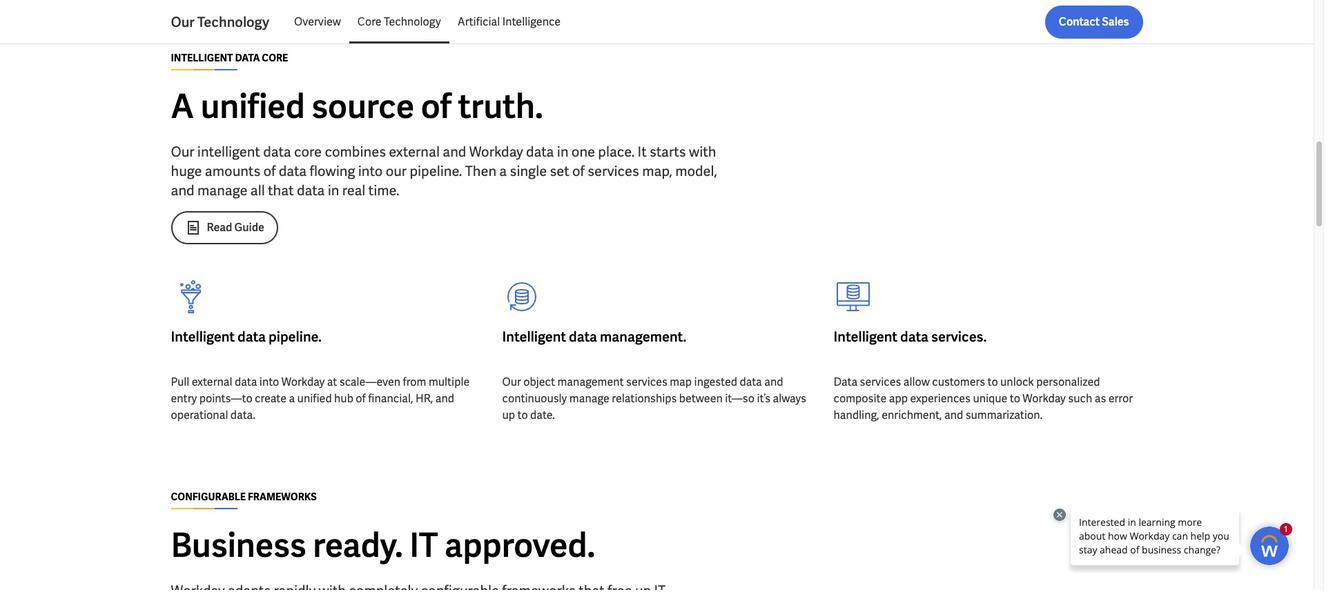 Task type: describe. For each thing, give the bounding box(es) containing it.
technology for our technology
[[197, 13, 269, 31]]

a unified source of truth.
[[171, 85, 543, 128]]

multiple
[[429, 375, 470, 389]]

1 vertical spatial pipeline.
[[269, 328, 322, 346]]

financial,
[[368, 391, 413, 406]]

intelligent data management.
[[502, 328, 687, 346]]

1 horizontal spatial to
[[988, 375, 998, 389]]

data services
[[834, 375, 901, 389]]

0 vertical spatial in
[[557, 143, 569, 161]]

unlock
[[1001, 375, 1034, 389]]

truth.
[[458, 85, 543, 128]]

summarization.
[[966, 408, 1043, 422]]

source
[[312, 85, 415, 128]]

intelligent data services.
[[834, 328, 987, 346]]

allow
[[904, 375, 930, 389]]

personalized
[[1037, 375, 1100, 389]]

overview link
[[286, 6, 349, 39]]

external inside our intelligent data core combines external and workday data in one place. it starts with huge amounts of data flowing into our pipeline. then a single set of services map, model, and manage all that data in real time.
[[389, 143, 440, 161]]

real
[[342, 181, 366, 199]]

map
[[670, 375, 692, 389]]

date.
[[530, 408, 555, 422]]

0 vertical spatial unified
[[201, 85, 305, 128]]

artificial
[[458, 15, 500, 29]]

our for our intelligent data core combines external and workday data in one place. it starts with huge amounts of data flowing into our pipeline. then a single set of services map, model, and manage all that data in real time.
[[171, 143, 194, 161]]

core
[[358, 15, 382, 29]]

read guide
[[207, 220, 264, 235]]

operational
[[171, 408, 228, 422]]

sales
[[1102, 15, 1129, 29]]

error
[[1109, 391, 1133, 406]]

guide
[[234, 220, 264, 235]]

intelligent data core
[[171, 52, 288, 64]]

our object management services map ingested data and continuously manage relationships between it—so it's always up to date.
[[502, 375, 807, 422]]

intelligent for intelligent data services.
[[834, 328, 898, 346]]

manage inside our intelligent data core combines external and workday data in one place. it starts with huge amounts of data flowing into our pipeline. then a single set of services map, model, and manage all that data in real time.
[[197, 181, 248, 199]]

unique
[[973, 391, 1008, 406]]

single
[[510, 162, 547, 180]]

hub
[[334, 391, 354, 406]]

business ready. it approved.
[[171, 524, 595, 567]]

read
[[207, 220, 232, 235]]

and up then
[[443, 143, 466, 161]]

artificial intelligence link
[[449, 6, 569, 39]]

core
[[294, 143, 322, 161]]

it
[[410, 524, 438, 567]]

huge
[[171, 162, 202, 180]]

all
[[251, 181, 265, 199]]

data
[[235, 52, 260, 64]]

data left core
[[263, 143, 291, 161]]

pull
[[171, 375, 189, 389]]

configurable frameworks
[[171, 491, 317, 503]]

pipeline. inside our intelligent data core combines external and workday data in one place. it starts with huge amounts of data flowing into our pipeline. then a single set of services map, model, and manage all that data in real time.
[[410, 162, 462, 180]]

data up create
[[238, 328, 266, 346]]

core
[[262, 52, 288, 64]]

of inside pull external data into workday at scale—even from multiple entry points—to create a unified hub of financial, hr, and operational data.
[[356, 391, 366, 406]]

our intelligent data core combines external and workday data in one place. it starts with huge amounts of data flowing into our pipeline. then a single set of services map, model, and manage all that data in real time.
[[171, 143, 717, 199]]

continuously
[[502, 391, 567, 406]]

combines
[[325, 143, 386, 161]]

management
[[558, 375, 624, 389]]

relationships
[[612, 391, 677, 406]]

ingested
[[694, 375, 738, 389]]

into inside pull external data into workday at scale—even from multiple entry points—to create a unified hub of financial, hr, and operational data.
[[260, 375, 279, 389]]

our
[[386, 162, 407, 180]]

intelligent for intelligent data management.
[[502, 328, 566, 346]]

customers
[[932, 375, 985, 389]]

of left truth. at the top
[[421, 85, 452, 128]]

workday inside pull external data into workday at scale—even from multiple entry points—to create a unified hub of financial, hr, and operational data.
[[282, 375, 325, 389]]

our object
[[502, 375, 555, 389]]

then
[[465, 162, 497, 180]]

points—to
[[199, 391, 253, 406]]

and inside data services allow customers to unlock personalized composite app experiences unique to workday such as error handling, enrichment, and summarization.
[[945, 408, 963, 422]]

up
[[502, 408, 515, 422]]

it
[[638, 143, 647, 161]]

services inside our intelligent data core combines external and workday data in one place. it starts with huge amounts of data flowing into our pipeline. then a single set of services map, model, and manage all that data in real time.
[[588, 162, 639, 180]]

data inside our object management services map ingested data and continuously manage relationships between it—so it's always up to date.
[[740, 375, 762, 389]]

place.
[[598, 143, 635, 161]]

one
[[572, 143, 595, 161]]

manage inside our object management services map ingested data and continuously manage relationships between it—so it's always up to date.
[[570, 391, 610, 406]]

core technology
[[358, 15, 441, 29]]

data inside pull external data into workday at scale—even from multiple entry points—to create a unified hub of financial, hr, and operational data.
[[235, 375, 257, 389]]

business
[[171, 524, 306, 567]]

and inside pull external data into workday at scale—even from multiple entry points—to create a unified hub of financial, hr, and operational data.
[[435, 391, 454, 406]]

overview
[[294, 15, 341, 29]]

entry
[[171, 391, 197, 406]]

intelligent data pipeline.
[[171, 328, 322, 346]]

with
[[689, 143, 716, 161]]

starts
[[650, 143, 686, 161]]

ready.
[[313, 524, 403, 567]]

flowing
[[310, 162, 355, 180]]



Task type: vqa. For each thing, say whether or not it's contained in the screenshot.
3rd SEE from the left
no



Task type: locate. For each thing, give the bounding box(es) containing it.
our
[[171, 13, 195, 31], [171, 143, 194, 161]]

menu containing overview
[[286, 6, 569, 39]]

pipeline. up create
[[269, 328, 322, 346]]

set
[[550, 162, 570, 180]]

contact
[[1059, 15, 1100, 29]]

of right the 'set'
[[573, 162, 585, 180]]

between
[[679, 391, 723, 406]]

2 intelligent from the left
[[502, 328, 566, 346]]

manage down amounts
[[197, 181, 248, 199]]

0 horizontal spatial to
[[518, 408, 528, 422]]

0 vertical spatial our
[[171, 13, 195, 31]]

to inside our object management services map ingested data and continuously manage relationships between it—so it's always up to date.
[[518, 408, 528, 422]]

into
[[358, 162, 383, 180], [260, 375, 279, 389]]

time.
[[368, 181, 400, 199]]

workday inside our intelligent data core combines external and workday data in one place. it starts with huge amounts of data flowing into our pipeline. then a single set of services map, model, and manage all that data in real time.
[[469, 143, 523, 161]]

contact sales link
[[1045, 6, 1143, 39]]

1 horizontal spatial pipeline.
[[410, 162, 462, 180]]

data up that in the left of the page
[[279, 162, 307, 180]]

0 vertical spatial pipeline.
[[410, 162, 462, 180]]

it's
[[757, 391, 771, 406]]

0 horizontal spatial intelligent
[[171, 328, 235, 346]]

technology
[[197, 13, 269, 31], [384, 15, 441, 29]]

list
[[286, 6, 1143, 39]]

our technology
[[171, 13, 269, 31]]

intelligent for intelligent data pipeline.
[[171, 328, 235, 346]]

experiences
[[910, 391, 971, 406]]

list containing overview
[[286, 6, 1143, 39]]

and inside our object management services map ingested data and continuously manage relationships between it—so it's always up to date.
[[765, 375, 783, 389]]

1 our from the top
[[171, 13, 195, 31]]

our technology link
[[171, 12, 286, 32]]

and down the huge
[[171, 181, 194, 199]]

technology for core technology
[[384, 15, 441, 29]]

amounts
[[205, 162, 261, 180]]

data left services.
[[901, 328, 929, 346]]

contact sales
[[1059, 15, 1129, 29]]

in
[[557, 143, 569, 161], [328, 181, 339, 199]]

0 vertical spatial a
[[499, 162, 507, 180]]

to right up
[[518, 408, 528, 422]]

services
[[588, 162, 639, 180], [626, 375, 668, 389]]

manage
[[197, 181, 248, 199], [570, 391, 610, 406]]

technology up 'intelligent data core'
[[197, 13, 269, 31]]

0 vertical spatial services
[[588, 162, 639, 180]]

into inside our intelligent data core combines external and workday data in one place. it starts with huge amounts of data flowing into our pipeline. then a single set of services map, model, and manage all that data in real time.
[[358, 162, 383, 180]]

data up it—so
[[740, 375, 762, 389]]

of right hub
[[356, 391, 366, 406]]

1 horizontal spatial workday
[[469, 143, 523, 161]]

services down place.
[[588, 162, 639, 180]]

0 horizontal spatial into
[[260, 375, 279, 389]]

from
[[403, 375, 426, 389]]

1 vertical spatial to
[[1010, 391, 1021, 406]]

a
[[171, 85, 194, 128]]

our inside our intelligent data core combines external and workday data in one place. it starts with huge amounts of data flowing into our pipeline. then a single set of services map, model, and manage all that data in real time.
[[171, 143, 194, 161]]

0 horizontal spatial in
[[328, 181, 339, 199]]

0 vertical spatial workday
[[469, 143, 523, 161]]

intelligent
[[171, 328, 235, 346], [502, 328, 566, 346], [834, 328, 898, 346]]

create
[[255, 391, 287, 406]]

model,
[[675, 162, 717, 180]]

it—so
[[725, 391, 755, 406]]

intelligence
[[502, 15, 561, 29]]

pipeline.
[[410, 162, 462, 180], [269, 328, 322, 346]]

1 vertical spatial into
[[260, 375, 279, 389]]

0 horizontal spatial a
[[289, 391, 295, 406]]

a inside our intelligent data core combines external and workday data in one place. it starts with huge amounts of data flowing into our pipeline. then a single set of services map, model, and manage all that data in real time.
[[499, 162, 507, 180]]

artificial intelligence
[[458, 15, 561, 29]]

unified inside pull external data into workday at scale—even from multiple entry points—to create a unified hub of financial, hr, and operational data.
[[297, 391, 332, 406]]

2 horizontal spatial to
[[1010, 391, 1021, 406]]

our for our technology
[[171, 13, 195, 31]]

workday down personalized at the bottom
[[1023, 391, 1066, 406]]

1 vertical spatial external
[[192, 375, 232, 389]]

workday left at
[[282, 375, 325, 389]]

manage down "management"
[[570, 391, 610, 406]]

0 horizontal spatial pipeline.
[[269, 328, 322, 346]]

to down unlock
[[1010, 391, 1021, 406]]

read guide link
[[171, 211, 278, 244]]

1 vertical spatial a
[[289, 391, 295, 406]]

frameworks
[[248, 491, 317, 503]]

0 horizontal spatial workday
[[282, 375, 325, 389]]

2 vertical spatial workday
[[1023, 391, 1066, 406]]

2 horizontal spatial workday
[[1023, 391, 1066, 406]]

unified
[[201, 85, 305, 128], [297, 391, 332, 406]]

always
[[773, 391, 807, 406]]

a
[[499, 162, 507, 180], [289, 391, 295, 406]]

1 vertical spatial our
[[171, 143, 194, 161]]

of up that in the left of the page
[[263, 162, 276, 180]]

0 vertical spatial external
[[389, 143, 440, 161]]

pipeline. right our
[[410, 162, 462, 180]]

technology inside "our technology" "link"
[[197, 13, 269, 31]]

1 intelligent from the left
[[171, 328, 235, 346]]

as
[[1095, 391, 1106, 406]]

our up the huge
[[171, 143, 194, 161]]

our up intelligent
[[171, 13, 195, 31]]

0 vertical spatial to
[[988, 375, 998, 389]]

external up our
[[389, 143, 440, 161]]

core technology link
[[349, 6, 449, 39]]

pull external data into workday at scale—even from multiple entry points—to create a unified hub of financial, hr, and operational data.
[[171, 375, 470, 422]]

to
[[988, 375, 998, 389], [1010, 391, 1021, 406], [518, 408, 528, 422]]

configurable
[[171, 491, 246, 503]]

and down experiences
[[945, 408, 963, 422]]

menu
[[286, 6, 569, 39]]

workday up then
[[469, 143, 523, 161]]

1 horizontal spatial in
[[557, 143, 569, 161]]

composite
[[834, 391, 887, 406]]

a right then
[[499, 162, 507, 180]]

unified down at
[[297, 391, 332, 406]]

enrichment,
[[882, 408, 942, 422]]

at
[[327, 375, 337, 389]]

0 horizontal spatial manage
[[197, 181, 248, 199]]

scale—even
[[340, 375, 401, 389]]

0 horizontal spatial external
[[192, 375, 232, 389]]

technology inside core technology link
[[384, 15, 441, 29]]

1 horizontal spatial technology
[[384, 15, 441, 29]]

data.
[[231, 408, 255, 422]]

management.
[[600, 328, 687, 346]]

2 vertical spatial to
[[518, 408, 528, 422]]

intelligent
[[171, 52, 233, 64]]

such
[[1069, 391, 1093, 406]]

1 horizontal spatial external
[[389, 143, 440, 161]]

1 horizontal spatial manage
[[570, 391, 610, 406]]

3 intelligent from the left
[[834, 328, 898, 346]]

1 vertical spatial services
[[626, 375, 668, 389]]

data services allow customers to unlock personalized composite app experiences unique to workday such as error handling, enrichment, and summarization.
[[834, 375, 1133, 422]]

workday inside data services allow customers to unlock personalized composite app experiences unique to workday such as error handling, enrichment, and summarization.
[[1023, 391, 1066, 406]]

a inside pull external data into workday at scale—even from multiple entry points—to create a unified hub of financial, hr, and operational data.
[[289, 391, 295, 406]]

1 vertical spatial workday
[[282, 375, 325, 389]]

data up points—to
[[235, 375, 257, 389]]

external inside pull external data into workday at scale—even from multiple entry points—to create a unified hub of financial, hr, and operational data.
[[192, 375, 232, 389]]

in up the 'set'
[[557, 143, 569, 161]]

our inside "link"
[[171, 13, 195, 31]]

data
[[263, 143, 291, 161], [526, 143, 554, 161], [279, 162, 307, 180], [297, 181, 325, 199], [238, 328, 266, 346], [569, 328, 597, 346], [901, 328, 929, 346], [235, 375, 257, 389], [740, 375, 762, 389]]

1 vertical spatial in
[[328, 181, 339, 199]]

workday
[[469, 143, 523, 161], [282, 375, 325, 389], [1023, 391, 1066, 406]]

approved.
[[445, 524, 595, 567]]

and down multiple
[[435, 391, 454, 406]]

2 our from the top
[[171, 143, 194, 161]]

intelligent up data services
[[834, 328, 898, 346]]

intelligent
[[197, 143, 260, 161]]

1 vertical spatial manage
[[570, 391, 610, 406]]

0 horizontal spatial technology
[[197, 13, 269, 31]]

to up unique
[[988, 375, 998, 389]]

technology right core
[[384, 15, 441, 29]]

and up it's
[[765, 375, 783, 389]]

into up time.
[[358, 162, 383, 180]]

data up "management"
[[569, 328, 597, 346]]

data up single
[[526, 143, 554, 161]]

services up relationships
[[626, 375, 668, 389]]

intelligent up pull on the left of the page
[[171, 328, 235, 346]]

1 horizontal spatial into
[[358, 162, 383, 180]]

1 horizontal spatial intelligent
[[502, 328, 566, 346]]

intelligent up "our object"
[[502, 328, 566, 346]]

unified down data
[[201, 85, 305, 128]]

a right create
[[289, 391, 295, 406]]

1 vertical spatial unified
[[297, 391, 332, 406]]

in down flowing
[[328, 181, 339, 199]]

2 horizontal spatial intelligent
[[834, 328, 898, 346]]

hr,
[[416, 391, 433, 406]]

into up create
[[260, 375, 279, 389]]

app
[[889, 391, 908, 406]]

external up points—to
[[192, 375, 232, 389]]

0 vertical spatial manage
[[197, 181, 248, 199]]

services inside our object management services map ingested data and continuously manage relationships between it—so it's always up to date.
[[626, 375, 668, 389]]

0 vertical spatial into
[[358, 162, 383, 180]]

data down flowing
[[297, 181, 325, 199]]

1 horizontal spatial a
[[499, 162, 507, 180]]



